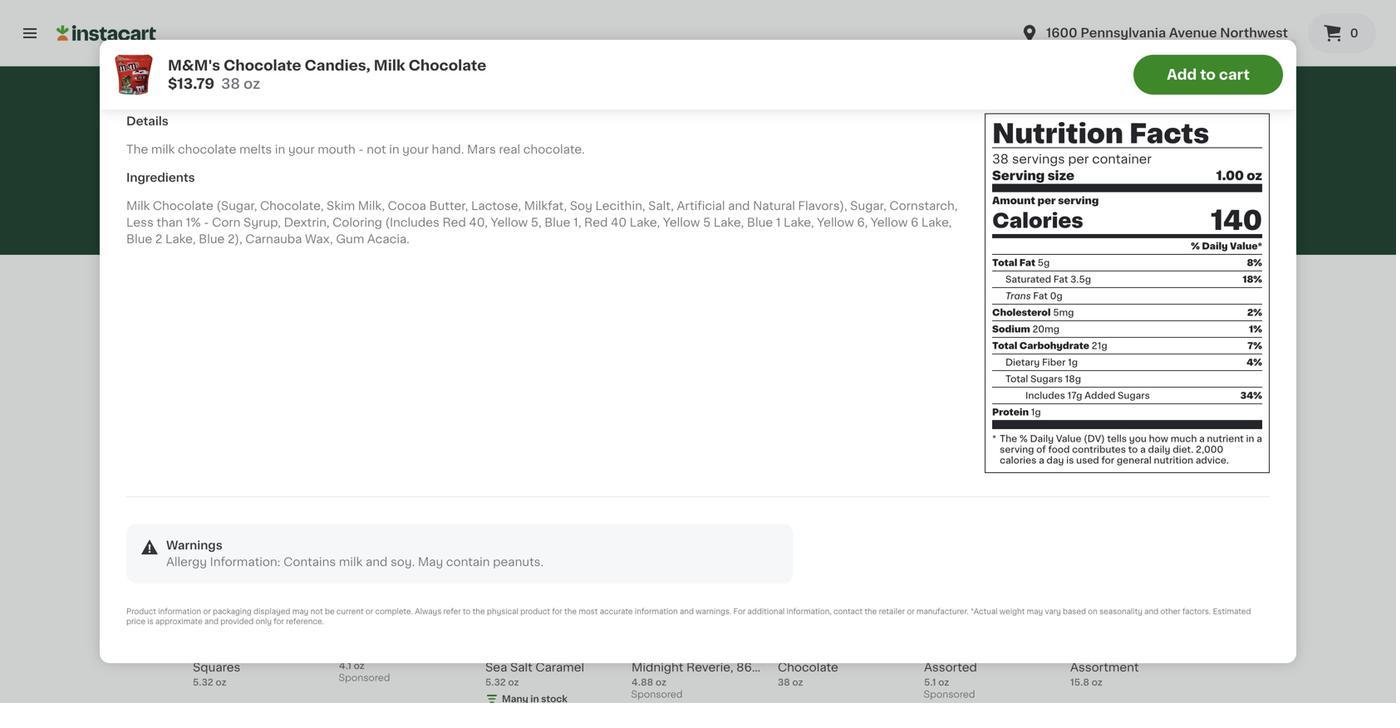 Task type: describe. For each thing, give the bounding box(es) containing it.
milk inside 'm&m's chocolate candies, milk chocolate $13.79 38 oz'
[[374, 59, 405, 73]]

serving inside * the % daily value (dv) tells you how much a nutrient in a serving of food contributes to a daily diet. 2,000 calories a day is used for general nutrition advice.
[[1000, 446, 1034, 455]]

2 information from the left
[[635, 609, 678, 616]]

item carousel region
[[193, 405, 1203, 704]]

vary
[[1045, 609, 1061, 616]]

1% inside milk chocolate (sugar, chocolate, skim milk, cocoa butter, lactose, milkfat, soy lecithin, salt, artificial and natural flavors), sugar, cornstarch, less than 1% - corn syrup, dextrin, coloring (includes red 40, yellow 5, blue 1, red 40 lake, yellow 5 lake, blue 1 lake, yellow 6, yellow 6 lake, blue 2 lake, blue 2), carnauba wax, gum acacia.
[[186, 217, 201, 228]]

avenue
[[1169, 27, 1217, 39]]

- inside milk chocolate (sugar, chocolate, skim milk, cocoa butter, lactose, milkfat, soy lecithin, salt, artificial and natural flavors), sugar, cornstarch, less than 1% - corn syrup, dextrin, coloring (includes red 40, yellow 5, blue 1, red 40 lake, yellow 5 lake, blue 1 lake, yellow 6, yellow 6 lake, blue 2 lake, blue 2), carnauba wax, gum acacia.
[[204, 217, 209, 228]]

serving
[[992, 170, 1045, 182]]

most
[[579, 609, 598, 616]]

4.1 oz
[[339, 662, 365, 671]]

intense,
[[698, 646, 745, 657]]

milk inside 'ghirardelli milk chocolate, caramel, squares 5.32 oz'
[[255, 629, 279, 641]]

milk inside warnings allergy information: contains milk and soy. may contain peanuts.
[[339, 557, 363, 569]]

1.00
[[1217, 170, 1244, 182]]

1600 pennsylvania avenue northwest button
[[1020, 10, 1288, 57]]

1 or from the left
[[203, 609, 211, 616]]

add
[[1167, 68, 1197, 82]]

less
[[126, 217, 154, 228]]

based
[[1063, 609, 1086, 616]]

nutrient
[[1207, 435, 1244, 444]]

lake, down 'salt,'
[[630, 217, 660, 228]]

1 horizontal spatial %
[[1191, 242, 1200, 251]]

pennsylvania
[[1081, 27, 1166, 39]]

nutrition
[[992, 121, 1124, 147]]

blue left the 1
[[747, 217, 773, 228]]

(includes
[[385, 217, 440, 228]]

total for dietary fiber 1g
[[992, 342, 1018, 351]]

allergy
[[166, 557, 207, 569]]

to inside button
[[1200, 68, 1216, 82]]

5g
[[1038, 259, 1050, 268]]

warnings allergy information: contains milk and soy. may contain peanuts.
[[166, 540, 544, 569]]

1 red from the left
[[443, 217, 466, 228]]

1 horizontal spatial in
[[389, 144, 399, 155]]

warnings
[[166, 540, 223, 552]]

5 for ghirardelli dark chocolate, intense, midnight reverie, 86% cacao
[[641, 607, 653, 624]]

dextrin,
[[284, 217, 330, 228]]

1.00 oz
[[1217, 170, 1262, 182]]

tells
[[1107, 435, 1127, 444]]

premium
[[1133, 629, 1185, 641]]

20mg
[[1033, 325, 1060, 334]]

3 yellow from the left
[[817, 217, 854, 228]]

and inside milk chocolate (sugar, chocolate, skim milk, cocoa butter, lactose, milkfat, soy lecithin, salt, artificial and natural flavors), sugar, cornstarch, less than 1% - corn syrup, dextrin, coloring (includes red 40, yellow 5, blue 1, red 40 lake, yellow 5 lake, blue 1 lake, yellow 6, yellow 6 lake, blue 2 lake, blue 2), carnauba wax, gum acacia.
[[728, 200, 750, 212]]

ghirardelli for ghirardelli dark chocolate, intense, midnight reverie, 86% cacao
[[632, 629, 691, 641]]

per for servings
[[1068, 153, 1089, 165]]

1 vertical spatial for
[[552, 609, 562, 616]]

1
[[776, 217, 781, 228]]

79 for m&m's chocolate candies, milk chocolate
[[808, 608, 820, 617]]

2 vertical spatial total
[[1006, 375, 1028, 384]]

sponsored badge image for 4.1 oz
[[339, 674, 389, 684]]

milk,
[[358, 200, 385, 212]]

accurate
[[600, 609, 633, 616]]

information:
[[210, 557, 281, 569]]

size
[[1048, 170, 1075, 182]]

add to cart
[[1167, 68, 1250, 82]]

contact
[[834, 609, 863, 616]]

only
[[256, 619, 272, 626]]

giant food logo image
[[233, 307, 258, 332]]

4 product group from the left
[[632, 465, 765, 704]]

ghirardelli for ghirardelli premium chocolate, squares, assortment 15.8 oz
[[1070, 629, 1130, 641]]

amount
[[992, 196, 1035, 206]]

40
[[611, 217, 627, 228]]

assorted
[[924, 662, 977, 674]]

15.8
[[1070, 679, 1090, 688]]

much
[[1171, 435, 1197, 444]]

factors.
[[1183, 609, 1211, 616]]

dark for squares,
[[548, 629, 575, 641]]

nutrition
[[1154, 456, 1194, 465]]

fiber
[[1042, 358, 1066, 367]]

contributes
[[1072, 446, 1126, 455]]

3.5g
[[1071, 275, 1091, 284]]

hand.
[[432, 144, 464, 155]]

6 product group from the left
[[924, 465, 1057, 704]]

milk inside milk chocolate (sugar, chocolate, skim milk, cocoa butter, lactose, milkfat, soy lecithin, salt, artificial and natural flavors), sugar, cornstarch, less than 1% - corn syrup, dextrin, coloring (includes red 40, yellow 5, blue 1, red 40 lake, yellow 5 lake, blue 1 lake, yellow 6, yellow 6 lake, blue 2 lake, blue 2), carnauba wax, gum acacia.
[[126, 200, 150, 212]]

milk inside m&m's chocolate candies, milk chocolate 38 oz
[[832, 646, 856, 657]]

for inside * the % daily value (dv) tells you how much a nutrient in a serving of food contributes to a daily diet. 2,000 calories a day is used for general nutrition advice.
[[1102, 456, 1115, 465]]

1 your from the left
[[288, 144, 315, 155]]

manufacturer.
[[917, 609, 969, 616]]

amount per serving
[[992, 196, 1099, 206]]

squares
[[193, 662, 240, 674]]

1600 pennsylvania avenue northwest
[[1046, 27, 1288, 39]]

ghirardelli premium chocolate, squares, assortment 15.8 oz
[[1070, 629, 1188, 688]]

0 horizontal spatial for
[[274, 619, 284, 626]]

total fat 5g
[[992, 259, 1050, 268]]

oz right 4.1
[[354, 662, 365, 671]]

in inside * the % daily value (dv) tells you how much a nutrient in a serving of food contributes to a daily diet. 2,000 calories a day is used for general nutrition advice.
[[1246, 435, 1255, 444]]

cholesterol
[[992, 308, 1051, 318]]

% inside * the % daily value (dv) tells you how much a nutrient in a serving of food contributes to a daily diet. 2,000 calories a day is used for general nutrition advice.
[[1020, 435, 1028, 444]]

chocolate, for ghirardelli dark chocolate, intense, midnight reverie, 86% cacao
[[632, 646, 695, 657]]

chocolate inside milk chocolate (sugar, chocolate, skim milk, cocoa butter, lactose, milkfat, soy lecithin, salt, artificial and natural flavors), sugar, cornstarch, less than 1% - corn syrup, dextrin, coloring (includes red 40, yellow 5, blue 1, red 40 lake, yellow 5 lake, blue 1 lake, yellow 6, yellow 6 lake, blue 2 lake, blue 2), carnauba wax, gum acacia.
[[153, 200, 213, 212]]

sea
[[485, 662, 507, 674]]

oz inside ghirardelli dark chocolate squares, sea salt caramel 5.32 oz
[[508, 679, 519, 688]]

2
[[155, 233, 162, 245]]

$ 5 79 for lindt lindor chocolate truffles, assorted
[[928, 607, 959, 624]]

lactose,
[[471, 200, 521, 212]]

1 product group from the left
[[193, 465, 326, 690]]

chocolate, for ghirardelli milk chocolate, caramel, squares 5.32 oz
[[193, 646, 256, 657]]

assortment
[[1070, 662, 1139, 674]]

daily
[[1148, 446, 1171, 455]]

is inside * the % daily value (dv) tells you how much a nutrient in a serving of food contributes to a daily diet. 2,000 calories a day is used for general nutrition advice.
[[1066, 456, 1074, 465]]

corn
[[212, 217, 241, 228]]

$ 5 79 for 4.1 oz
[[342, 607, 374, 624]]

0 button
[[1308, 13, 1376, 53]]

sodium
[[992, 325, 1030, 334]]

m&m's for m&m's chocolate candies, milk chocolate 38 oz
[[778, 629, 819, 641]]

ghirardelli for ghirardelli milk chocolate, caramel, squares 5.32 oz
[[193, 629, 252, 641]]

5.32 inside ghirardelli dark chocolate squares, sea salt caramel 5.32 oz
[[485, 679, 506, 688]]

a right "nutrient"
[[1257, 435, 1262, 444]]

and inside warnings allergy information: contains milk and soy. may contain peanuts.
[[366, 557, 388, 569]]

blue down "less"
[[126, 233, 152, 245]]

be
[[325, 609, 335, 616]]

details
[[126, 115, 169, 127]]

product information or packaging displayed may not be current or complete. always refer to the physical product for the most accurate information and warnings. for additional information, contact the retailer or manufacturer. *actual weight may vary based on seasonality and other factors. estimated price is approximate and provided only for reference.
[[126, 609, 1251, 626]]

saturated fat 3.5g
[[1006, 275, 1091, 284]]

physical
[[487, 609, 518, 616]]

lindor
[[957, 629, 994, 641]]

$ for lindt lindor chocolate truffles, assorted
[[928, 608, 934, 617]]

fat for total
[[1020, 259, 1036, 268]]

squares, for dark
[[549, 646, 600, 657]]

79 for ghirardelli milk chocolate, caramel, squares
[[216, 608, 227, 617]]

$ 5 79 for ghirardelli milk chocolate, caramel, squares
[[196, 607, 227, 624]]

79 for 4.1 oz
[[362, 608, 374, 617]]

popular gifts main content
[[0, 63, 1396, 704]]

dark for intense,
[[694, 629, 721, 641]]

39
[[1102, 608, 1114, 617]]

8%
[[1247, 259, 1262, 268]]

nutrition facts
[[992, 121, 1209, 147]]

$ for 4.1 oz
[[342, 608, 349, 617]]

6,
[[857, 217, 868, 228]]

21g
[[1092, 342, 1108, 351]]

dietary fiber 1g
[[1006, 358, 1078, 367]]

to inside * the % daily value (dv) tells you how much a nutrient in a serving of food contributes to a daily diet. 2,000 calories a day is used for general nutrition advice.
[[1128, 446, 1138, 455]]

oz inside lindt lindor chocolate truffles, assorted 5.1 oz
[[938, 679, 949, 688]]

a down you
[[1140, 446, 1146, 455]]

current
[[337, 609, 364, 616]]

chocolate inside lindt lindor chocolate truffles, assorted 5.1 oz
[[924, 646, 985, 657]]

oz inside ghirardelli premium chocolate, squares, assortment 15.8 oz
[[1092, 679, 1103, 688]]

3 the from the left
[[865, 609, 877, 616]]

peanuts.
[[493, 557, 544, 569]]

and left warnings.
[[680, 609, 694, 616]]

total sugars 18g
[[1006, 375, 1081, 384]]

0 horizontal spatial the
[[126, 144, 148, 155]]

4%
[[1247, 358, 1262, 367]]

and left 'other' on the right bottom
[[1145, 609, 1159, 616]]

to inside product information or packaging displayed may not be current or complete. always refer to the physical product for the most accurate information and warnings. for additional information, contact the retailer or manufacturer. *actual weight may vary based on seasonality and other factors. estimated price is approximate and provided only for reference.
[[463, 609, 471, 616]]

artificial
[[677, 200, 725, 212]]

ghirardelli for ghirardelli dark chocolate squares, sea salt caramel 5.32 oz
[[485, 629, 545, 641]]

daily inside * the % daily value (dv) tells you how much a nutrient in a serving of food contributes to a daily diet. 2,000 calories a day is used for general nutrition advice.
[[1030, 435, 1054, 444]]

5 for ghirardelli dark chocolate squares, sea salt caramel
[[495, 607, 506, 624]]

0 horizontal spatial in
[[275, 144, 285, 155]]

sodium 20mg
[[992, 325, 1060, 334]]

5.32 inside 'ghirardelli milk chocolate, caramel, squares 5.32 oz'
[[193, 679, 213, 688]]



Task type: vqa. For each thing, say whether or not it's contained in the screenshot.
the ghirardelli associated with Ghirardelli Premium Chocolate, Squares, Assortment 15.8 oz
yes



Task type: locate. For each thing, give the bounding box(es) containing it.
5 right accurate
[[641, 607, 653, 624]]

gifts
[[297, 187, 356, 211]]

2 or from the left
[[366, 609, 373, 616]]

0 vertical spatial milk
[[151, 144, 175, 155]]

lake, down 'cornstarch,'
[[922, 217, 952, 228]]

total carbohydrate 21g
[[992, 342, 1108, 351]]

4 79 from the left
[[654, 608, 666, 617]]

2 red from the left
[[584, 217, 608, 228]]

in
[[275, 144, 285, 155], [389, 144, 399, 155], [1246, 435, 1255, 444]]

- left corn
[[204, 217, 209, 228]]

2 your from the left
[[402, 144, 429, 155]]

5 up lindt
[[934, 607, 945, 624]]

1 $ from the left
[[196, 608, 202, 617]]

3 $ 5 79 from the left
[[489, 607, 520, 624]]

79 for lindt lindor chocolate truffles, assorted
[[947, 608, 959, 617]]

1 vertical spatial 38
[[992, 153, 1009, 165]]

5 down artificial at the top of the page
[[703, 217, 711, 228]]

ghirardelli inside the ghirardelli dark chocolate, intense, midnight reverie, 86% cacao
[[632, 629, 691, 641]]

calories
[[1000, 456, 1037, 465]]

1 horizontal spatial may
[[1027, 609, 1043, 616]]

1 vertical spatial daily
[[1030, 435, 1054, 444]]

and left the soy.
[[366, 557, 388, 569]]

candies, for 38
[[305, 59, 371, 73]]

1 vertical spatial the
[[1000, 435, 1017, 444]]

2 horizontal spatial to
[[1200, 68, 1216, 82]]

$ for m&m's chocolate candies, milk chocolate
[[781, 608, 787, 617]]

oz down squares
[[216, 679, 226, 688]]

soy
[[570, 200, 592, 212]]

squares, up caramel
[[549, 646, 600, 657]]

product group containing 14
[[1070, 465, 1203, 690]]

38 down 13 on the right
[[778, 679, 790, 688]]

oz inside 'ghirardelli milk chocolate, caramel, squares 5.32 oz'
[[216, 679, 226, 688]]

0 vertical spatial not
[[367, 144, 386, 155]]

0 horizontal spatial squares,
[[549, 646, 600, 657]]

not right mouth at left top
[[367, 144, 386, 155]]

2 horizontal spatial or
[[907, 609, 915, 616]]

0 horizontal spatial 5.32
[[193, 679, 213, 688]]

3 or from the left
[[907, 609, 915, 616]]

may
[[418, 557, 443, 569]]

0 horizontal spatial or
[[203, 609, 211, 616]]

oz down 13 on the right
[[792, 679, 803, 688]]

m&m's
[[168, 59, 220, 73], [778, 629, 819, 641]]

1 horizontal spatial 5.32
[[485, 679, 506, 688]]

1 the from the left
[[473, 609, 485, 616]]

in right "nutrient"
[[1246, 435, 1255, 444]]

m&m's for m&m's chocolate candies, milk chocolate $13.79 38 oz
[[168, 59, 220, 73]]

not inside product information or packaging displayed may not be current or complete. always refer to the physical product for the most accurate information and warnings. for additional information, contact the retailer or manufacturer. *actual weight may vary based on seasonality and other factors. estimated price is approximate and provided only for reference.
[[311, 609, 323, 616]]

daily left value*
[[1202, 242, 1228, 251]]

1% up 7%
[[1249, 325, 1262, 334]]

product group
[[193, 465, 326, 690], [339, 465, 472, 688], [485, 465, 618, 704], [632, 465, 765, 704], [778, 465, 911, 690], [924, 465, 1057, 704], [1070, 465, 1203, 690]]

ghirardelli dark chocolate squares, sea salt caramel 5.32 oz
[[485, 629, 600, 688]]

the left most
[[564, 609, 577, 616]]

flavors),
[[798, 200, 847, 212]]

3 79 from the left
[[508, 608, 520, 617]]

1 horizontal spatial not
[[367, 144, 386, 155]]

total up saturated
[[992, 259, 1018, 268]]

lake, down than at the top of the page
[[165, 233, 196, 245]]

sponsored badge image
[[339, 674, 389, 684], [632, 691, 682, 701], [924, 691, 974, 701]]

4 ghirardelli from the left
[[1070, 629, 1130, 641]]

5.32 down sea
[[485, 679, 506, 688]]

the left "physical"
[[473, 609, 485, 616]]

2 horizontal spatial 38
[[992, 153, 1009, 165]]

1 vertical spatial to
[[1128, 446, 1138, 455]]

0 vertical spatial daily
[[1202, 242, 1228, 251]]

daily up the of
[[1030, 435, 1054, 444]]

m&m's inside 'm&m's chocolate candies, milk chocolate $13.79 38 oz'
[[168, 59, 220, 73]]

1 information from the left
[[158, 609, 201, 616]]

dark up intense,
[[694, 629, 721, 641]]

79 left complete.
[[362, 608, 374, 617]]

38 up serving
[[992, 153, 1009, 165]]

1 vertical spatial m&m's
[[778, 629, 819, 641]]

oz down midnight
[[656, 679, 667, 688]]

1 horizontal spatial 38
[[778, 679, 790, 688]]

1 horizontal spatial daily
[[1202, 242, 1228, 251]]

product group containing 13
[[778, 465, 911, 690]]

$ 5 79 right accurate
[[635, 607, 666, 624]]

% daily value*
[[1191, 242, 1262, 251]]

1 vertical spatial -
[[204, 217, 209, 228]]

1 horizontal spatial information
[[635, 609, 678, 616]]

lake, down artificial at the top of the page
[[714, 217, 744, 228]]

1 5.32 from the left
[[193, 679, 213, 688]]

(sugar,
[[216, 200, 257, 212]]

a down the of
[[1039, 456, 1044, 465]]

1 horizontal spatial per
[[1068, 153, 1089, 165]]

squares, inside ghirardelli premium chocolate, squares, assortment 15.8 oz
[[1137, 646, 1188, 657]]

servings per container
[[1012, 153, 1152, 165]]

5,
[[531, 217, 542, 228]]

m&m's up "$13.79"
[[168, 59, 220, 73]]

0 vertical spatial per
[[1068, 153, 1089, 165]]

6 79 from the left
[[947, 608, 959, 617]]

$ inside $ 14 39
[[1074, 608, 1080, 617]]

1 vertical spatial not
[[311, 609, 323, 616]]

of
[[1036, 446, 1046, 455]]

1 horizontal spatial candies,
[[778, 646, 829, 657]]

2),
[[228, 233, 242, 245]]

1 vertical spatial 1g
[[1031, 408, 1041, 417]]

candies, for oz
[[778, 646, 829, 657]]

1 vertical spatial per
[[1038, 196, 1056, 206]]

40,
[[469, 217, 488, 228]]

and down packaging
[[204, 619, 219, 626]]

fat
[[1020, 259, 1036, 268], [1054, 275, 1068, 284], [1033, 292, 1048, 301]]

serving size
[[992, 170, 1075, 182]]

ghirardelli milk chocolate, caramel, squares 5.32 oz
[[193, 629, 311, 688]]

chocolate, inside the ghirardelli dark chocolate, intense, midnight reverie, 86% cacao
[[632, 646, 695, 657]]

the inside * the % daily value (dv) tells you how much a nutrient in a serving of food contributes to a daily diet. 2,000 calories a day is used for general nutrition advice.
[[1000, 435, 1017, 444]]

$ 5 79 left "product"
[[489, 607, 520, 624]]

retailer
[[879, 609, 905, 616]]

1 horizontal spatial -
[[359, 144, 364, 155]]

5 for 4.1 oz
[[349, 607, 360, 624]]

0 horizontal spatial m&m's
[[168, 59, 220, 73]]

diet.
[[1173, 446, 1194, 455]]

$ 5 79 for ghirardelli dark chocolate squares, sea salt caramel
[[489, 607, 520, 624]]

sugars
[[1031, 375, 1063, 384], [1118, 391, 1150, 401]]

1 $ 5 79 from the left
[[196, 607, 227, 624]]

complete.
[[375, 609, 413, 616]]

1 horizontal spatial 1%
[[1249, 325, 1262, 334]]

1 horizontal spatial m&m's
[[778, 629, 819, 641]]

fat for saturated
[[1054, 275, 1068, 284]]

0 horizontal spatial %
[[1020, 435, 1028, 444]]

1 vertical spatial fat
[[1054, 275, 1068, 284]]

blue left the 1,
[[545, 217, 571, 228]]

5 $ 5 79 from the left
[[928, 607, 959, 624]]

$ 5 79
[[196, 607, 227, 624], [342, 607, 374, 624], [489, 607, 520, 624], [635, 607, 666, 624], [928, 607, 959, 624]]

0 horizontal spatial 38
[[221, 77, 240, 91]]

chocolate, inside ghirardelli premium chocolate, squares, assortment 15.8 oz
[[1070, 646, 1134, 657]]

$ for ghirardelli premium chocolate, squares, assortment
[[1074, 608, 1080, 617]]

2 5.32 from the left
[[485, 679, 506, 688]]

and left natural
[[728, 200, 750, 212]]

0 horizontal spatial may
[[292, 609, 309, 616]]

1 horizontal spatial 1g
[[1068, 358, 1078, 367]]

the right *
[[1000, 435, 1017, 444]]

2 yellow from the left
[[663, 217, 700, 228]]

blue down corn
[[199, 233, 225, 245]]

in left hand.
[[389, 144, 399, 155]]

1 horizontal spatial milk
[[339, 557, 363, 569]]

or left packaging
[[203, 609, 211, 616]]

$ 5 79 for ghirardelli dark chocolate, intense, midnight reverie, 86% cacao
[[635, 607, 666, 624]]

2 horizontal spatial sponsored badge image
[[924, 691, 974, 701]]

0 horizontal spatial sugars
[[1031, 375, 1063, 384]]

*actual
[[971, 609, 998, 616]]

$
[[196, 608, 202, 617], [342, 608, 349, 617], [489, 608, 495, 617], [635, 608, 641, 617], [781, 608, 787, 617], [928, 608, 934, 617], [1074, 608, 1080, 617]]

0 horizontal spatial candies,
[[305, 59, 371, 73]]

$ for ghirardelli dark chocolate, intense, midnight reverie, 86% cacao
[[635, 608, 641, 617]]

soy.
[[391, 557, 415, 569]]

not left be
[[311, 609, 323, 616]]

total for saturated fat 3.5g
[[992, 259, 1018, 268]]

real
[[499, 144, 520, 155]]

ingredients
[[126, 172, 195, 184]]

oz right "$13.79"
[[244, 77, 260, 91]]

0 horizontal spatial serving
[[1000, 446, 1034, 455]]

1 horizontal spatial red
[[584, 217, 608, 228]]

0 horizontal spatial not
[[311, 609, 323, 616]]

2 vertical spatial 38
[[778, 679, 790, 688]]

13
[[787, 607, 807, 624]]

oz inside m&m's chocolate candies, milk chocolate 38 oz
[[792, 679, 803, 688]]

0 vertical spatial m&m's
[[168, 59, 220, 73]]

2 vertical spatial fat
[[1033, 292, 1048, 301]]

popular gifts
[[193, 187, 356, 211]]

5 right be
[[349, 607, 360, 624]]

6 $ from the left
[[928, 608, 934, 617]]

yellow left 6
[[871, 217, 908, 228]]

79 up lindt
[[947, 608, 959, 617]]

5.32 down squares
[[193, 679, 213, 688]]

7 product group from the left
[[1070, 465, 1203, 690]]

79 inside $ 13 79
[[808, 608, 820, 617]]

7 $ from the left
[[1074, 608, 1080, 617]]

0 horizontal spatial sponsored badge image
[[339, 674, 389, 684]]

5 $ from the left
[[781, 608, 787, 617]]

2 product group from the left
[[339, 465, 472, 688]]

1g down includes
[[1031, 408, 1041, 417]]

total down sodium
[[992, 342, 1018, 351]]

$ right refer
[[489, 608, 495, 617]]

or
[[203, 609, 211, 616], [366, 609, 373, 616], [907, 609, 915, 616]]

wegmans brand logo image
[[203, 244, 236, 278]]

cacao
[[632, 679, 669, 691]]

chocolate, up midnight
[[632, 646, 695, 657]]

serving down size
[[1058, 196, 1099, 206]]

instacart logo image
[[57, 23, 156, 43]]

17g
[[1068, 391, 1082, 401]]

your left mouth at left top
[[288, 144, 315, 155]]

0 vertical spatial serving
[[1058, 196, 1099, 206]]

per for amount
[[1038, 196, 1056, 206]]

chocolate, inside milk chocolate (sugar, chocolate, skim milk, cocoa butter, lactose, milkfat, soy lecithin, salt, artificial and natural flavors), sugar, cornstarch, less than 1% - corn syrup, dextrin, coloring (includes red 40, yellow 5, blue 1, red 40 lake, yellow 5 lake, blue 1 lake, yellow 6, yellow 6 lake, blue 2 lake, blue 2), carnauba wax, gum acacia.
[[260, 200, 324, 212]]

2 ghirardelli from the left
[[485, 629, 545, 641]]

$ up lindt
[[928, 608, 934, 617]]

protein 1g
[[992, 408, 1041, 417]]

6
[[911, 217, 919, 228]]

0 horizontal spatial red
[[443, 217, 466, 228]]

sponsored badge image for ghirardelli dark chocolate, intense, midnight reverie, 86% cacao
[[632, 691, 682, 701]]

3 $ from the left
[[489, 608, 495, 617]]

5 79 from the left
[[808, 608, 820, 617]]

0 vertical spatial 38
[[221, 77, 240, 91]]

ghirardelli down product information or packaging displayed may not be current or complete. always refer to the physical product for the most accurate information and warnings. for additional information, contact the retailer or manufacturer. *actual weight may vary based on seasonality and other factors. estimated price is approximate and provided only for reference.
[[632, 629, 691, 641]]

sugars up includes
[[1031, 375, 1063, 384]]

*
[[992, 435, 997, 444]]

0 horizontal spatial daily
[[1030, 435, 1054, 444]]

cart
[[1219, 68, 1250, 82]]

information right accurate
[[635, 609, 678, 616]]

1 vertical spatial %
[[1020, 435, 1028, 444]]

lindt lindor chocolate truffles, assorted 5.1 oz
[[924, 629, 1035, 688]]

value
[[1056, 435, 1082, 444]]

$ 5 79 right be
[[342, 607, 374, 624]]

m&m's chocolate candies, milk chocolate 38 oz
[[778, 629, 882, 688]]

1 vertical spatial 1%
[[1249, 325, 1262, 334]]

1 horizontal spatial the
[[1000, 435, 1017, 444]]

0 horizontal spatial the
[[473, 609, 485, 616]]

ghirardelli down provided
[[193, 629, 252, 641]]

the milk chocolate melts in your mouth - not in your hand. mars real chocolate.
[[126, 144, 585, 155]]

1 may from the left
[[292, 609, 309, 616]]

4 $ 5 79 from the left
[[635, 607, 666, 624]]

squares, for premium
[[1137, 646, 1188, 657]]

may up reference.
[[292, 609, 309, 616]]

lake, right the 1
[[784, 217, 814, 228]]

safeway logo image
[[214, 307, 239, 332]]

1 ghirardelli from the left
[[193, 629, 252, 641]]

$13.79
[[168, 77, 215, 91]]

2 dark from the left
[[694, 629, 721, 641]]

a up 2,000
[[1199, 435, 1205, 444]]

mars
[[467, 144, 496, 155]]

79 for ghirardelli dark chocolate squares, sea salt caramel
[[508, 608, 520, 617]]

oz down salt
[[508, 679, 519, 688]]

fat left 0g
[[1033, 292, 1048, 301]]

1 horizontal spatial for
[[552, 609, 562, 616]]

sugars right added
[[1118, 391, 1150, 401]]

milk chocolate (sugar, chocolate, skim milk, cocoa butter, lactose, milkfat, soy lecithin, salt, artificial and natural flavors), sugar, cornstarch, less than 1% - corn syrup, dextrin, coloring (includes red 40, yellow 5, blue 1, red 40 lake, yellow 5 lake, blue 1 lake, yellow 6, yellow 6 lake, blue 2 lake, blue 2), carnauba wax, gum acacia.
[[126, 200, 958, 245]]

for
[[1102, 456, 1115, 465], [552, 609, 562, 616], [274, 619, 284, 626]]

2 the from the left
[[564, 609, 577, 616]]

to right add
[[1200, 68, 1216, 82]]

0 vertical spatial 1g
[[1068, 358, 1078, 367]]

0 horizontal spatial information
[[158, 609, 201, 616]]

0 vertical spatial -
[[359, 144, 364, 155]]

0 vertical spatial 1%
[[186, 217, 201, 228]]

warnings.
[[696, 609, 732, 616]]

79 up provided
[[216, 608, 227, 617]]

1 horizontal spatial or
[[366, 609, 373, 616]]

saturated
[[1006, 275, 1051, 284]]

% left value*
[[1191, 242, 1200, 251]]

melts
[[239, 144, 272, 155]]

is inside product information or packaging displayed may not be current or complete. always refer to the physical product for the most accurate information and warnings. for additional information, contact the retailer or manufacturer. *actual weight may vary based on seasonality and other factors. estimated price is approximate and provided only for reference.
[[147, 619, 153, 626]]

m&m's inside m&m's chocolate candies, milk chocolate 38 oz
[[778, 629, 819, 641]]

ghirardelli inside ghirardelli premium chocolate, squares, assortment 15.8 oz
[[1070, 629, 1130, 641]]

34%
[[1241, 391, 1262, 401]]

$ right accurate
[[635, 608, 641, 617]]

1g up 18g
[[1068, 358, 1078, 367]]

for down displayed
[[274, 619, 284, 626]]

0g
[[1050, 292, 1063, 301]]

(dv)
[[1084, 435, 1105, 444]]

1 vertical spatial is
[[147, 619, 153, 626]]

sponsored badge image down 5.1
[[924, 691, 974, 701]]

5 for lindt lindor chocolate truffles, assorted
[[934, 607, 945, 624]]

0 horizontal spatial -
[[204, 217, 209, 228]]

5 left provided
[[202, 607, 214, 624]]

0 vertical spatial sugars
[[1031, 375, 1063, 384]]

2,000
[[1196, 446, 1224, 455]]

$ inside $ 13 79
[[781, 608, 787, 617]]

3 ghirardelli from the left
[[632, 629, 691, 641]]

yellow down flavors),
[[817, 217, 854, 228]]

$ 5 79 up lindt
[[928, 607, 959, 624]]

0 vertical spatial candies,
[[305, 59, 371, 73]]

weight
[[1000, 609, 1025, 616]]

0 vertical spatial total
[[992, 259, 1018, 268]]

1 horizontal spatial squares,
[[1137, 646, 1188, 657]]

2 $ 5 79 from the left
[[342, 607, 374, 624]]

1 vertical spatial candies,
[[778, 646, 829, 657]]

ghirardelli down "physical"
[[485, 629, 545, 641]]

yellow down artificial at the top of the page
[[663, 217, 700, 228]]

1 79 from the left
[[216, 608, 227, 617]]

seasonality
[[1100, 609, 1143, 616]]

contains
[[283, 557, 336, 569]]

dark inside the ghirardelli dark chocolate, intense, midnight reverie, 86% cacao
[[694, 629, 721, 641]]

0 horizontal spatial to
[[463, 609, 471, 616]]

0 horizontal spatial dark
[[548, 629, 575, 641]]

2 $ from the left
[[342, 608, 349, 617]]

1 horizontal spatial sugars
[[1118, 391, 1150, 401]]

chocolate, for ghirardelli premium chocolate, squares, assortment 15.8 oz
[[1070, 646, 1134, 657]]

5 product group from the left
[[778, 465, 911, 690]]

for right "product"
[[552, 609, 562, 616]]

1 vertical spatial milk
[[339, 557, 363, 569]]

butter,
[[429, 200, 468, 212]]

ghirardelli inside ghirardelli dark chocolate squares, sea salt caramel 5.32 oz
[[485, 629, 545, 641]]

$ for ghirardelli milk chocolate, caramel, squares
[[196, 608, 202, 617]]

chocolate inside ghirardelli dark chocolate squares, sea salt caramel 5.32 oz
[[485, 646, 546, 657]]

truffles,
[[988, 646, 1035, 657]]

to right refer
[[463, 609, 471, 616]]

cocoa
[[388, 200, 426, 212]]

servings
[[1012, 153, 1065, 165]]

1 horizontal spatial the
[[564, 609, 577, 616]]

ghirardelli down $ 14 39
[[1070, 629, 1130, 641]]

5 inside milk chocolate (sugar, chocolate, skim milk, cocoa butter, lactose, milkfat, soy lecithin, salt, artificial and natural flavors), sugar, cornstarch, less than 1% - corn syrup, dextrin, coloring (includes red 40, yellow 5, blue 1, red 40 lake, yellow 5 lake, blue 1 lake, yellow 6, yellow 6 lake, blue 2 lake, blue 2), carnauba wax, gum acacia.
[[703, 217, 711, 228]]

squares, down premium on the bottom of page
[[1137, 646, 1188, 657]]

0 vertical spatial the
[[126, 144, 148, 155]]

0 horizontal spatial is
[[147, 619, 153, 626]]

fat up 0g
[[1054, 275, 1068, 284]]

milk up ingredients
[[151, 144, 175, 155]]

$ up 'approximate'
[[196, 608, 202, 617]]

oz right 1.00
[[1247, 170, 1262, 182]]

1 vertical spatial total
[[992, 342, 1018, 351]]

1 vertical spatial sugars
[[1118, 391, 1150, 401]]

% up calories
[[1020, 435, 1028, 444]]

squares, inside ghirardelli dark chocolate squares, sea salt caramel 5.32 oz
[[549, 646, 600, 657]]

1 horizontal spatial dark
[[694, 629, 721, 641]]

2 may from the left
[[1027, 609, 1043, 616]]

2 squares, from the left
[[1137, 646, 1188, 657]]

ghirardelli dark chocolate, intense, midnight reverie, 86% cacao
[[632, 629, 762, 691]]

1% right than at the top of the page
[[186, 217, 201, 228]]

price
[[126, 619, 145, 626]]

m&m's down 13 on the right
[[778, 629, 819, 641]]

2 horizontal spatial for
[[1102, 456, 1115, 465]]

natural
[[753, 200, 795, 212]]

0 horizontal spatial your
[[288, 144, 315, 155]]

1 dark from the left
[[548, 629, 575, 641]]

5 left "product"
[[495, 607, 506, 624]]

or right current
[[366, 609, 373, 616]]

2 vertical spatial for
[[274, 619, 284, 626]]

1 squares, from the left
[[549, 646, 600, 657]]

1 horizontal spatial your
[[402, 144, 429, 155]]

1 yellow from the left
[[491, 217, 528, 228]]

5mg
[[1053, 308, 1074, 318]]

4 yellow from the left
[[871, 217, 908, 228]]

$ right be
[[342, 608, 349, 617]]

serving up calories
[[1000, 446, 1034, 455]]

38 inside 'm&m's chocolate candies, milk chocolate $13.79 38 oz'
[[221, 77, 240, 91]]

not
[[367, 144, 386, 155], [311, 609, 323, 616]]

dark inside ghirardelli dark chocolate squares, sea salt caramel 5.32 oz
[[548, 629, 575, 641]]

$ right 'for'
[[781, 608, 787, 617]]

oz inside 'm&m's chocolate candies, milk chocolate $13.79 38 oz'
[[244, 77, 260, 91]]

5
[[703, 217, 711, 228], [202, 607, 214, 624], [349, 607, 360, 624], [495, 607, 506, 624], [641, 607, 653, 624], [934, 607, 945, 624]]

3 product group from the left
[[485, 465, 618, 704]]

may
[[292, 609, 309, 616], [1027, 609, 1043, 616]]

0 vertical spatial is
[[1066, 456, 1074, 465]]

chocolate
[[178, 144, 236, 155]]

ghirardelli inside 'ghirardelli milk chocolate, caramel, squares 5.32 oz'
[[193, 629, 252, 641]]

packaging
[[213, 609, 252, 616]]

for down contributes
[[1102, 456, 1115, 465]]

4 $ from the left
[[635, 608, 641, 617]]

to up general
[[1128, 446, 1138, 455]]

fat for trans
[[1033, 292, 1048, 301]]

is right day
[[1066, 456, 1074, 465]]

0 horizontal spatial milk
[[151, 144, 175, 155]]

$ for ghirardelli dark chocolate squares, sea salt caramel
[[489, 608, 495, 617]]

0 vertical spatial to
[[1200, 68, 1216, 82]]

79 for ghirardelli dark chocolate, intense, midnight reverie, 86% cacao
[[654, 608, 666, 617]]

0 horizontal spatial 1g
[[1031, 408, 1041, 417]]

caramel,
[[259, 646, 311, 657]]

1 vertical spatial serving
[[1000, 446, 1034, 455]]

18g
[[1065, 375, 1081, 384]]

oz down assortment
[[1092, 679, 1103, 688]]

2 horizontal spatial the
[[865, 609, 877, 616]]

1g
[[1068, 358, 1078, 367], [1031, 408, 1041, 417]]

or right retailer
[[907, 609, 915, 616]]

0 horizontal spatial 1%
[[186, 217, 201, 228]]

sponsored badge image down 4.1 oz
[[339, 674, 389, 684]]

5 for ghirardelli milk chocolate, caramel, squares
[[202, 607, 214, 624]]

than
[[157, 217, 183, 228]]

candies, inside m&m's chocolate candies, milk chocolate 38 oz
[[778, 646, 829, 657]]

yellow down the lactose,
[[491, 217, 528, 228]]

2 horizontal spatial in
[[1246, 435, 1255, 444]]

candies, inside 'm&m's chocolate candies, milk chocolate $13.79 38 oz'
[[305, 59, 371, 73]]

0 vertical spatial for
[[1102, 456, 1115, 465]]

1 horizontal spatial serving
[[1058, 196, 1099, 206]]

dark
[[548, 629, 575, 641], [694, 629, 721, 641]]

carbohydrate
[[1020, 342, 1090, 351]]

syrup,
[[244, 217, 281, 228]]

1 horizontal spatial is
[[1066, 456, 1074, 465]]

1 horizontal spatial to
[[1128, 446, 1138, 455]]

2 79 from the left
[[362, 608, 374, 617]]

harris teeter logo image
[[196, 307, 221, 332]]

lindt
[[924, 629, 954, 641]]

other
[[1161, 609, 1181, 616]]

and
[[728, 200, 750, 212], [366, 557, 388, 569], [680, 609, 694, 616], [1145, 609, 1159, 616], [204, 619, 219, 626]]

38 inside m&m's chocolate candies, milk chocolate 38 oz
[[778, 679, 790, 688]]

chocolate, inside 'ghirardelli milk chocolate, caramel, squares 5.32 oz'
[[193, 646, 256, 657]]

may left vary
[[1027, 609, 1043, 616]]

5.1
[[924, 679, 936, 688]]

38
[[221, 77, 240, 91], [992, 153, 1009, 165], [778, 679, 790, 688]]



